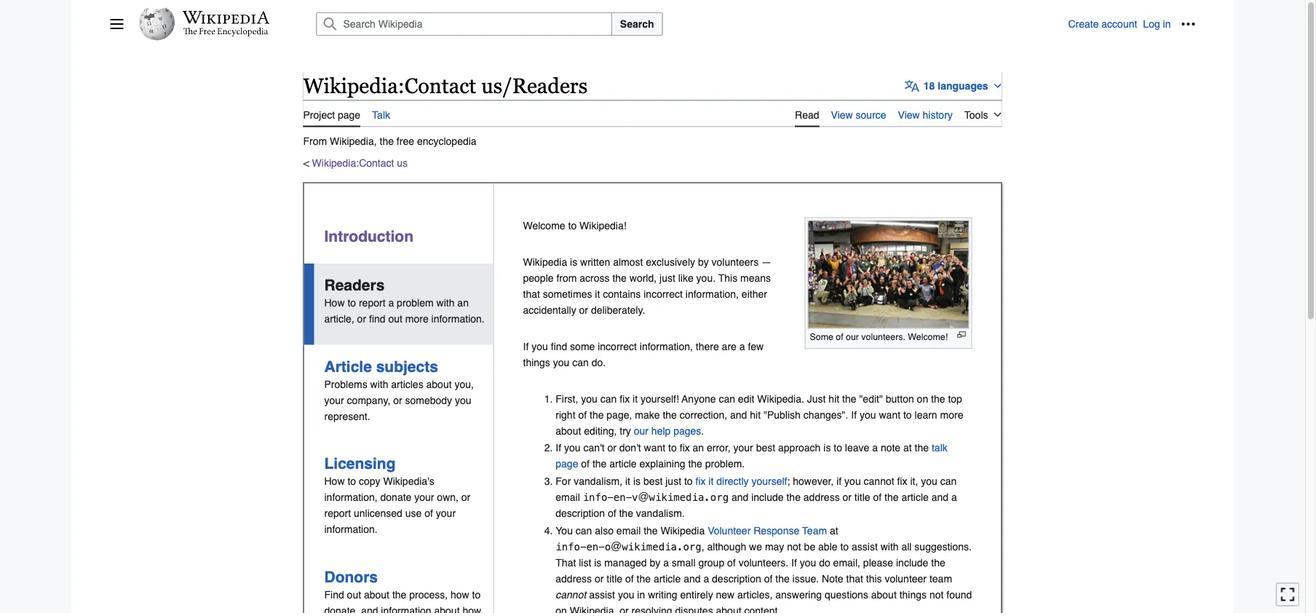 Task type: vqa. For each thing, say whether or not it's contained in the screenshot.


Task type: locate. For each thing, give the bounding box(es) containing it.
address inside , although we may not be able to assist with all suggestions. that list is managed by a small group of volunteers. if you do email, please include the address or title of the article and a description of the issue. note that this volunteer team cannot
[[556, 573, 592, 585]]

view inside view history link
[[898, 109, 920, 121]]

page inside project page link
[[338, 109, 361, 121]]

1 horizontal spatial cannot
[[864, 475, 895, 487]]

0 horizontal spatial information.
[[324, 524, 378, 535]]

out inside donors find out about the process, how to donate, and information about ho
[[347, 589, 361, 601]]

if
[[523, 341, 529, 352], [852, 409, 857, 421], [556, 442, 562, 454], [792, 557, 797, 569]]

2 how from the top
[[324, 476, 345, 487]]

means
[[741, 272, 771, 284]]

report down readers
[[359, 297, 386, 309]]

about up somebody
[[426, 378, 452, 390]]

somebody
[[405, 394, 452, 406]]

new
[[716, 589, 735, 601]]

title
[[855, 491, 871, 503], [607, 573, 623, 585]]

,
[[702, 541, 705, 552]]

an right "problem"
[[458, 297, 469, 309]]

page for project page
[[338, 109, 361, 121]]

include
[[752, 491, 784, 503], [897, 557, 929, 569]]

donors
[[324, 569, 378, 586]]

view for view history
[[898, 109, 920, 121]]

and inside , although we may not be able to assist with all suggestions. that list is managed by a small group of volunteers. if you do email, please include the address or title of the article and a description of the issue. note that this volunteer team cannot
[[684, 573, 701, 585]]

wikipedia up people on the left of the page
[[523, 256, 567, 268]]

, although we may not be able to assist with all suggestions. that list is managed by a small group of volunteers. if you do email, please include the address or title of the article and a description of the issue. note that this volunteer team cannot
[[556, 541, 972, 601]]

0 horizontal spatial volunteers.
[[739, 557, 789, 569]]

from
[[303, 135, 327, 147]]

1 vertical spatial en-
[[587, 541, 605, 553]]

0 vertical spatial email
[[556, 491, 580, 503]]

1 vertical spatial volunteers.
[[739, 557, 789, 569]]

create
[[1069, 18, 1099, 30]]

0 horizontal spatial include
[[752, 491, 784, 503]]

talk page link
[[556, 442, 948, 470]]

unlicensed
[[354, 508, 403, 519]]

on down that
[[556, 605, 567, 613]]

0 vertical spatial description
[[556, 508, 605, 519]]

1 horizontal spatial by
[[698, 256, 709, 268]]

introduction link
[[324, 228, 414, 245]]

0 horizontal spatial page
[[338, 109, 361, 121]]

0 vertical spatial report
[[359, 297, 386, 309]]

description
[[556, 508, 605, 519], [712, 573, 762, 585]]

view source link
[[831, 100, 887, 126]]

information, for if
[[640, 341, 693, 352]]

and right donate, at the left bottom of the page
[[361, 605, 378, 613]]

things for you
[[523, 357, 550, 368]]

page for talk page
[[556, 458, 579, 470]]

or down sometimes
[[579, 304, 588, 316]]

personal tools navigation
[[1069, 12, 1201, 36]]

0 horizontal spatial description
[[556, 508, 605, 519]]

1 vertical spatial more
[[941, 409, 964, 421]]

or inside licensing how to copy wikipedia's information, donate your own, or report unlicensed use of your information.
[[462, 492, 471, 503]]

wikipedia, up wikipedia:contact
[[330, 135, 377, 147]]

search button
[[612, 12, 663, 36]]

welcome to wikipedia!
[[523, 220, 627, 231]]

0 horizontal spatial wikipedia
[[303, 74, 398, 98]]

our help pages link
[[634, 425, 702, 437]]

2 horizontal spatial article
[[902, 491, 929, 503]]

0 horizontal spatial with
[[370, 378, 388, 390]]

1 vertical spatial at
[[830, 525, 839, 536]]

hit right just at the bottom right of the page
[[829, 393, 840, 405]]

for
[[556, 475, 571, 487]]

0 vertical spatial hit
[[829, 393, 840, 405]]

1 vertical spatial address
[[556, 573, 592, 585]]

that
[[556, 557, 576, 569]]

some
[[570, 341, 595, 352]]

just inside "wikipedia is written almost exclusively by volunteers — people from across the world, just like you. this means that sometimes it contains incorrect information, either accidentally or deliberately."
[[660, 272, 676, 284]]

@ image
[[638, 492, 649, 503], [611, 542, 622, 553]]

in right log
[[1164, 18, 1171, 30]]

0 vertical spatial not
[[787, 541, 802, 552]]

include inside , although we may not be able to assist with all suggestions. that list is managed by a small group of volunteers. if you do email, please include the address or title of the article and a description of the issue. note that this volunteer team cannot
[[897, 557, 929, 569]]

1 vertical spatial want
[[644, 442, 666, 454]]

it left directly
[[709, 475, 714, 487]]

1 vertical spatial include
[[897, 557, 929, 569]]

you right if
[[845, 475, 861, 487]]

assist
[[852, 541, 878, 552], [589, 589, 615, 601]]

0 horizontal spatial address
[[556, 573, 592, 585]]

0 horizontal spatial cannot
[[556, 589, 587, 601]]

response
[[754, 525, 800, 536]]

wikipedia image
[[182, 11, 270, 24]]

to left copy
[[348, 476, 356, 487]]

history
[[923, 109, 953, 121]]

1 horizontal spatial incorrect
[[644, 288, 683, 300]]

0 vertical spatial want
[[879, 409, 901, 421]]

how inside licensing how to copy wikipedia's information, donate your own, or report unlicensed use of your information.
[[324, 476, 345, 487]]

article
[[610, 458, 637, 470], [902, 491, 929, 503], [654, 573, 681, 585]]

en- down also
[[587, 541, 605, 553]]

cannot down that
[[556, 589, 587, 601]]

more inside readers how to report a problem with an article, or find out more information.
[[405, 313, 429, 325]]

0 vertical spatial @ image
[[638, 492, 649, 503]]

fix up 'page,'
[[620, 393, 630, 405]]

1 horizontal spatial not
[[930, 589, 944, 601]]

wikipedia : contact us/readers
[[303, 74, 588, 98]]

page inside talk page
[[556, 458, 579, 470]]

or inside readers how to report a problem with an article, or find out more information.
[[357, 313, 366, 325]]

1 horizontal spatial at
[[904, 442, 912, 454]]

of right use
[[425, 508, 433, 519]]

an
[[458, 297, 469, 309], [693, 442, 704, 454]]

wikipedia up project page link
[[303, 74, 398, 98]]

1 vertical spatial wikimedia.org
[[622, 541, 702, 553]]

email down for
[[556, 491, 580, 503]]

the left free
[[380, 135, 394, 147]]

you up first, on the bottom
[[553, 357, 570, 368]]

0 vertical spatial more
[[405, 313, 429, 325]]

1 vertical spatial cannot
[[556, 589, 587, 601]]

wikimedia.org for info-en-o
[[622, 541, 702, 553]]

wikipedia, inside assist you in writing entirely new articles, answering questions about things not found on wikipedia, or resolving disputes about content.
[[570, 605, 617, 613]]

wikimedia.org for info-en-v
[[649, 491, 729, 503]]

Search search field
[[299, 12, 1069, 36]]

best up yourself
[[756, 442, 776, 454]]

1 vertical spatial wikipedia,
[[570, 605, 617, 613]]

1 horizontal spatial title
[[855, 491, 871, 503]]

view inside view source link
[[831, 109, 853, 121]]

is up v
[[634, 475, 641, 487]]

en- down vandalism,
[[614, 491, 632, 503]]

1 vertical spatial report
[[324, 508, 351, 519]]

more down top
[[941, 409, 964, 421]]

content.
[[745, 605, 781, 613]]

0 horizontal spatial email
[[556, 491, 580, 503]]

0 horizontal spatial hit
[[750, 409, 761, 421]]

to right welcome at top
[[568, 220, 577, 231]]

yourself!
[[641, 393, 679, 405]]

@ image for v
[[638, 492, 649, 503]]

0 horizontal spatial article
[[610, 458, 637, 470]]

1 vertical spatial by
[[650, 557, 661, 569]]

1 horizontal spatial more
[[941, 409, 964, 421]]

information. inside licensing how to copy wikipedia's information, donate your own, or report unlicensed use of your information.
[[324, 524, 378, 535]]

information, inside "wikipedia is written almost exclusively by volunteers — people from across the world, just like you. this means that sometimes it contains incorrect information, either accidentally or deliberately."
[[686, 288, 739, 300]]

things down volunteer
[[900, 589, 927, 601]]

1 horizontal spatial want
[[879, 409, 901, 421]]

of
[[836, 332, 844, 342], [579, 409, 587, 421], [581, 458, 590, 470], [874, 491, 882, 503], [608, 508, 617, 519], [425, 508, 433, 519], [728, 557, 736, 569], [626, 573, 634, 585], [764, 573, 773, 585]]

or
[[579, 304, 588, 316], [357, 313, 366, 325], [393, 394, 402, 406], [608, 442, 617, 454], [843, 491, 852, 503], [462, 492, 471, 503], [595, 573, 604, 585], [620, 605, 629, 613]]

or inside article subjects problems with articles about you, your company, or somebody you represent.
[[393, 394, 402, 406]]

incorrect down world,
[[644, 288, 683, 300]]

about inside article subjects problems with articles about you, your company, or somebody you represent.
[[426, 378, 452, 390]]

0 horizontal spatial title
[[607, 573, 623, 585]]

information, down the you.
[[686, 288, 739, 300]]

the left top
[[932, 393, 946, 405]]

0 vertical spatial en-
[[614, 491, 632, 503]]

0 horizontal spatial find
[[369, 313, 386, 325]]

how for readers
[[324, 297, 345, 309]]

you right first, on the bottom
[[581, 393, 598, 405]]

of down managed
[[626, 573, 634, 585]]

view for view source
[[831, 109, 853, 121]]

talk
[[932, 442, 948, 454]]

also
[[595, 525, 614, 536]]

0 vertical spatial wikipedia,
[[330, 135, 377, 147]]

info- for info-en-o
[[556, 541, 587, 553]]

wikipedia
[[303, 74, 398, 98], [523, 256, 567, 268], [661, 525, 705, 536]]

info-
[[583, 491, 614, 503], [556, 541, 587, 553]]

things inside if you find some incorrect information, there are a few things you can do.
[[523, 357, 550, 368]]

you inside assist you in writing entirely new articles, answering questions about things not found on wikipedia, or resolving disputes about content.
[[618, 589, 635, 601]]

1 horizontal spatial include
[[897, 557, 929, 569]]

with
[[437, 297, 455, 309], [370, 378, 388, 390], [881, 541, 899, 552]]

with left the all
[[881, 541, 899, 552]]

email,
[[834, 557, 861, 569]]

main content
[[298, 66, 1011, 613]]

1 horizontal spatial address
[[804, 491, 840, 503]]

on up learn
[[917, 393, 929, 405]]

wikipedia.
[[758, 393, 805, 405]]

if down the accidentally
[[523, 341, 529, 352]]

about inside "first, you can fix it yourself! anyone can edit wikipedia. just hit the "edit" button on the top right of the page, make the correction, and hit "publish changes". if you want to learn more about editing, try"
[[556, 425, 581, 437]]

this
[[866, 573, 882, 585]]

2 vertical spatial article
[[654, 573, 681, 585]]

of inside "first, you can fix it yourself! anyone can edit wikipedia. just hit the "edit" button on the top right of the page, make the correction, and hit "publish changes". if you want to learn more about editing, try"
[[579, 409, 587, 421]]

vandalism.
[[636, 508, 685, 519]]

out inside readers how to report a problem with an article, or find out more information.
[[388, 313, 403, 325]]

0 horizontal spatial not
[[787, 541, 802, 552]]

1 how from the top
[[324, 297, 345, 309]]

search
[[620, 18, 654, 30]]

you can also email the wikipedia volunteer response team at
[[556, 525, 839, 536]]

some
[[810, 332, 834, 342]]

want up the of the article explaining the problem.
[[644, 442, 666, 454]]

found
[[947, 589, 972, 601]]

more inside "first, you can fix it yourself! anyone can edit wikipedia. just hit the "edit" button on the top right of the page, make the correction, and hit "publish changes". if you want to learn more about editing, try"
[[941, 409, 964, 421]]

info- for info-en-v
[[583, 491, 614, 503]]

the up the for vandalism, it is best just to fix it directly yourself
[[689, 458, 703, 470]]

page
[[338, 109, 361, 121], [556, 458, 579, 470]]

across
[[580, 272, 610, 284]]

small
[[672, 557, 696, 569]]

article
[[324, 358, 372, 376]]

information. inside readers how to report a problem with an article, or find out more information.
[[432, 313, 485, 325]]

0 vertical spatial assist
[[852, 541, 878, 552]]

or inside assist you in writing entirely new articles, answering questions about things not found on wikipedia, or resolving disputes about content.
[[620, 605, 629, 613]]

fix down problem.
[[696, 475, 706, 487]]

to down explaining
[[685, 475, 693, 487]]

you.
[[697, 272, 716, 284]]

1 horizontal spatial best
[[756, 442, 776, 454]]

things for not
[[900, 589, 927, 601]]

you
[[556, 525, 573, 536]]

en- for o
[[587, 541, 605, 553]]

the down managed
[[637, 573, 651, 585]]

in inside personal tools navigation
[[1164, 18, 1171, 30]]

licensing how to copy wikipedia's information, donate your own, or report unlicensed use of your information.
[[324, 455, 471, 535]]

a left "problem"
[[388, 297, 394, 309]]

wikipedia's
[[383, 476, 435, 487]]

email inside '; however, if you cannot fix it, you can email'
[[556, 491, 580, 503]]

may
[[765, 541, 785, 552]]

0 vertical spatial include
[[752, 491, 784, 503]]

find inside readers how to report a problem with an article, or find out more information.
[[369, 313, 386, 325]]

you inside , although we may not be able to assist with all suggestions. that list is managed by a small group of volunteers. if you do email, please include the address or title of the article and a description of the issue. note that this volunteer team cannot
[[800, 557, 817, 569]]

is inside "wikipedia is written almost exclusively by volunteers — people from across the world, just like you. this means that sometimes it contains incorrect information, either accidentally or deliberately."
[[570, 256, 578, 268]]

how inside readers how to report a problem with an article, or find out more information.
[[324, 297, 345, 309]]

1 vertical spatial description
[[712, 573, 762, 585]]

in up resolving
[[638, 589, 645, 601]]

out down donors link
[[347, 589, 361, 601]]

2 view from the left
[[898, 109, 920, 121]]

leave
[[845, 442, 870, 454]]

an down . on the right bottom
[[693, 442, 704, 454]]

0 horizontal spatial best
[[644, 475, 663, 487]]

1 horizontal spatial @ image
[[638, 492, 649, 503]]

1 horizontal spatial in
[[1164, 18, 1171, 30]]

you inside article subjects problems with articles about you, your company, or somebody you represent.
[[455, 394, 472, 406]]

with right "problem"
[[437, 297, 455, 309]]

1 vertical spatial an
[[693, 442, 704, 454]]

with inside article subjects problems with articles about you, your company, or somebody you represent.
[[370, 378, 388, 390]]

article inside , although we may not be able to assist with all suggestions. that list is managed by a small group of volunteers. if you do email, please include the address or title of the article and a description of the issue. note that this volunteer team cannot
[[654, 573, 681, 585]]

about down donors link
[[364, 589, 390, 601]]

0 horizontal spatial more
[[405, 313, 429, 325]]

issue.
[[793, 573, 819, 585]]

a left the note
[[873, 442, 878, 454]]

0 vertical spatial page
[[338, 109, 361, 121]]

view left source
[[831, 109, 853, 121]]

1 horizontal spatial find
[[551, 341, 567, 352]]

please
[[864, 557, 894, 569]]

article inside the and include the address or title of the article and a description of the vandalism.
[[902, 491, 929, 503]]

how up article,
[[324, 297, 345, 309]]

own,
[[437, 492, 459, 503]]

report inside licensing how to copy wikipedia's information, donate your own, or report unlicensed use of your information.
[[324, 508, 351, 519]]

page right project
[[338, 109, 361, 121]]

1 horizontal spatial view
[[898, 109, 920, 121]]

not down team
[[930, 589, 944, 601]]

information, inside licensing how to copy wikipedia's information, donate your own, or report unlicensed use of your information.
[[324, 492, 378, 503]]

cannot inside , although we may not be able to assist with all suggestions. that list is managed by a small group of volunteers. if you do email, please include the address or title of the article and a description of the issue. note that this volunteer team cannot
[[556, 589, 587, 601]]

just down explaining
[[666, 475, 682, 487]]

info- up that
[[556, 541, 587, 553]]

1 vertical spatial hit
[[750, 409, 761, 421]]

yourself
[[752, 475, 788, 487]]

note
[[822, 573, 844, 585]]

that down email,
[[847, 573, 864, 585]]

1 vertical spatial on
[[556, 605, 567, 613]]

0 vertical spatial information.
[[432, 313, 485, 325]]

or left resolving
[[620, 605, 629, 613]]

0 vertical spatial wikimedia.org
[[649, 491, 729, 503]]

1 horizontal spatial wikipedia
[[523, 256, 567, 268]]

is inside , although we may not be able to assist with all suggestions. that list is managed by a small group of volunteers. if you do email, please include the address or title of the article and a description of the issue. note that this volunteer team cannot
[[594, 557, 602, 569]]

of inside licensing how to copy wikipedia's information, donate your own, or report unlicensed use of your information.
[[425, 508, 433, 519]]

the up editing,
[[590, 409, 604, 421]]

1 horizontal spatial page
[[556, 458, 579, 470]]

view history link
[[898, 100, 953, 126]]

0 horizontal spatial incorrect
[[598, 341, 637, 352]]

and down edit
[[730, 409, 747, 421]]

how for licensing
[[324, 476, 345, 487]]

project page link
[[303, 100, 361, 127]]

accidentally
[[523, 304, 577, 316]]

if inside , although we may not be able to assist with all suggestions. that list is managed by a small group of volunteers. if you do email, please include the address or title of the article and a description of the issue. note that this volunteer team cannot
[[792, 557, 797, 569]]

group
[[699, 557, 725, 569]]

learn
[[915, 409, 938, 421]]

address down however,
[[804, 491, 840, 503]]

0 horizontal spatial view
[[831, 109, 853, 121]]

can down 'some'
[[573, 357, 589, 368]]

1 vertical spatial info-
[[556, 541, 587, 553]]

want inside "first, you can fix it yourself! anyone can edit wikipedia. just hit the "edit" button on the top right of the page, make the correction, and hit "publish changes". if you want to learn more about editing, try"
[[879, 409, 901, 421]]

0 horizontal spatial @ image
[[611, 542, 622, 553]]

the inside "wikipedia is written almost exclusively by volunteers — people from across the world, just like you. this means that sometimes it contains incorrect information, either accidentally or deliberately."
[[613, 272, 627, 284]]

it inside "wikipedia is written almost exclusively by volunteers — people from across the world, just like you. this means that sometimes it contains incorrect information, either accidentally or deliberately."
[[595, 288, 600, 300]]

1 view from the left
[[831, 109, 853, 121]]

18
[[924, 80, 935, 92]]

you
[[532, 341, 548, 352], [553, 357, 570, 368], [581, 393, 598, 405], [455, 394, 472, 406], [860, 409, 877, 421], [564, 442, 581, 454], [845, 475, 861, 487], [921, 475, 938, 487], [800, 557, 817, 569], [618, 589, 635, 601]]

the inside donors find out about the process, how to donate, and information about ho
[[392, 589, 407, 601]]

directly
[[717, 475, 749, 487]]

2 vertical spatial with
[[881, 541, 899, 552]]

a down group
[[704, 573, 709, 585]]

2 vertical spatial information,
[[324, 492, 378, 503]]

information, left there
[[640, 341, 693, 352]]

0 vertical spatial out
[[388, 313, 403, 325]]

edit
[[738, 393, 755, 405]]

0 horizontal spatial at
[[830, 525, 839, 536]]

the up answering
[[776, 573, 790, 585]]

your inside article subjects problems with articles about you, your company, or somebody you represent.
[[324, 394, 344, 406]]

18 languages
[[924, 80, 989, 92]]

suggestions.
[[915, 541, 972, 552]]

1 horizontal spatial our
[[846, 332, 859, 342]]

0 vertical spatial on
[[917, 393, 929, 405]]

cannot inside '; however, if you cannot fix it, you can email'
[[864, 475, 895, 487]]

about down right at the bottom left
[[556, 425, 581, 437]]

0 vertical spatial things
[[523, 357, 550, 368]]

licensing
[[324, 455, 396, 473]]

1 vertical spatial things
[[900, 589, 927, 601]]

address
[[804, 491, 840, 503], [556, 573, 592, 585]]

on inside assist you in writing entirely new articles, answering questions about things not found on wikipedia, or resolving disputes about content.
[[556, 605, 567, 613]]

if up the issue.
[[792, 557, 797, 569]]

0 vertical spatial title
[[855, 491, 871, 503]]

if inside "first, you can fix it yourself! anyone can edit wikipedia. just hit the "edit" button on the top right of the page, make the correction, and hit "publish changes". if you want to learn more about editing, try"
[[852, 409, 857, 421]]

0 horizontal spatial by
[[650, 557, 661, 569]]

volunteers
[[712, 256, 759, 268]]

tools
[[965, 109, 989, 121]]

that inside "wikipedia is written almost exclusively by volunteers — people from across the world, just like you. this means that sometimes it contains incorrect information, either accidentally or deliberately."
[[523, 288, 540, 300]]

volunteers. left welcome!
[[862, 332, 906, 342]]

cannot down the note
[[864, 475, 895, 487]]

a right are
[[740, 341, 745, 352]]

talk page
[[556, 442, 948, 470]]

title inside , although we may not be able to assist with all suggestions. that list is managed by a small group of volunteers. if you do email, please include the address or title of the article and a description of the issue. note that this volunteer team cannot
[[607, 573, 623, 585]]

is up from
[[570, 256, 578, 268]]

wikipedia, down list
[[570, 605, 617, 613]]

1 vertical spatial that
[[847, 573, 864, 585]]

log in and more options image
[[1182, 17, 1196, 31]]

the down can't
[[593, 458, 607, 470]]

0 horizontal spatial that
[[523, 288, 540, 300]]

try
[[620, 425, 631, 437]]

1 vertical spatial find
[[551, 341, 567, 352]]

or down "info-en-o"
[[595, 573, 604, 585]]

create account link
[[1069, 18, 1138, 30]]

not left be
[[787, 541, 802, 552]]

your down problems in the left of the page
[[324, 394, 344, 406]]

your up problem.
[[734, 442, 754, 454]]

1 horizontal spatial en-
[[614, 491, 632, 503]]

you down you,
[[455, 394, 472, 406]]

things inside assist you in writing entirely new articles, answering questions about things not found on wikipedia, or resolving disputes about content.
[[900, 589, 927, 601]]

it up make
[[633, 393, 638, 405]]

how down "licensing"
[[324, 476, 345, 487]]

0 vertical spatial cannot
[[864, 475, 895, 487]]

incorrect inside "wikipedia is written almost exclusively by volunteers — people from across the world, just like you. this means that sometimes it contains incorrect information, either accidentally or deliberately."
[[644, 288, 683, 300]]

there
[[696, 341, 719, 352]]

talk link
[[372, 100, 390, 126]]

problem.
[[706, 458, 745, 470]]

wikipedia for wikipedia is written almost exclusively by volunteers — people from across the world, just like you. this means that sometimes it contains incorrect information, either accidentally or deliberately.
[[523, 256, 567, 268]]

donate
[[381, 492, 412, 503]]

a up the suggestions.
[[952, 491, 958, 503]]

wikipedia inside "wikipedia is written almost exclusively by volunteers — people from across the world, just like you. this means that sometimes it contains incorrect information, either accidentally or deliberately."
[[523, 256, 567, 268]]

at right the note
[[904, 442, 912, 454]]

0 vertical spatial wikipedia
[[303, 74, 398, 98]]

fix left it,
[[898, 475, 908, 487]]

of down can't
[[581, 458, 590, 470]]

1 vertical spatial not
[[930, 589, 944, 601]]

1 horizontal spatial information.
[[432, 313, 485, 325]]

if you find some incorrect information, there are a few things you can do.
[[523, 341, 764, 368]]

1 vertical spatial @ image
[[611, 542, 622, 553]]

1 vertical spatial wikipedia
[[523, 256, 567, 268]]

include up volunteer
[[897, 557, 929, 569]]

to right how
[[472, 589, 481, 601]]

0 vertical spatial how
[[324, 297, 345, 309]]

that inside , although we may not be able to assist with all suggestions. that list is managed by a small group of volunteers. if you do email, please include the address or title of the article and a description of the issue. note that this volunteer team cannot
[[847, 573, 864, 585]]

@ image up vandalism.
[[638, 492, 649, 503]]

1 horizontal spatial with
[[437, 297, 455, 309]]

address inside the and include the address or title of the article and a description of the vandalism.
[[804, 491, 840, 503]]

information, inside if you find some incorrect information, there are a few things you can do.
[[640, 341, 693, 352]]



Task type: describe. For each thing, give the bounding box(es) containing it.
the up the our help pages .
[[663, 409, 677, 421]]

the down v
[[619, 508, 634, 519]]

process,
[[409, 589, 448, 601]]

create account log in
[[1069, 18, 1171, 30]]

from
[[557, 272, 577, 284]]

report inside readers how to report a problem with an article, or find out more information.
[[359, 297, 386, 309]]

and down fix it directly yourself link
[[732, 491, 749, 503]]

@ image for o
[[611, 542, 622, 553]]

if inside if you find some incorrect information, there are a few things you can do.
[[523, 341, 529, 352]]

your up use
[[415, 492, 434, 503]]

a left small
[[664, 557, 669, 569]]

wikipedia:contact us link
[[312, 157, 408, 169]]

1 vertical spatial email
[[617, 525, 641, 536]]

fix inside "first, you can fix it yourself! anyone can edit wikipedia. just hit the "edit" button on the top right of the page, make the correction, and hit "publish changes". if you want to learn more about editing, try"
[[620, 393, 630, 405]]

people
[[523, 272, 554, 284]]

info-en-v
[[583, 491, 638, 503]]

explaining
[[640, 458, 686, 470]]

changes".
[[804, 409, 849, 421]]

a inside the and include the address or title of the article and a description of the vandalism.
[[952, 491, 958, 503]]

represent.
[[324, 410, 370, 422]]

to inside licensing how to copy wikipedia's information, donate your own, or report unlicensed use of your information.
[[348, 476, 356, 487]]

info-en-o
[[556, 541, 611, 553]]

can inside '; however, if you cannot fix it, you can email'
[[941, 475, 957, 487]]

article subjects problems with articles about you, your company, or somebody you represent.
[[324, 358, 474, 422]]

;
[[788, 475, 790, 487]]

1 vertical spatial just
[[666, 475, 682, 487]]

Search Wikipedia search field
[[316, 12, 612, 36]]

are
[[722, 341, 737, 352]]

editing,
[[584, 425, 617, 437]]

if
[[837, 475, 842, 487]]

.
[[702, 425, 704, 437]]

you down the "edit"
[[860, 409, 877, 421]]

contains
[[603, 288, 641, 300]]

:
[[398, 74, 405, 98]]

it up info-en-v
[[626, 475, 631, 487]]

problem
[[397, 297, 434, 309]]

fix inside '; however, if you cannot fix it, you can email'
[[898, 475, 908, 487]]

to inside readers how to report a problem with an article, or find out more information.
[[348, 297, 356, 309]]

help
[[652, 425, 671, 437]]

although
[[708, 541, 747, 552]]

writing
[[648, 589, 678, 601]]

and down talk
[[932, 491, 949, 503]]

to inside donors find out about the process, how to donate, and information about ho
[[472, 589, 481, 601]]

description inside the and include the address or title of the article and a description of the vandalism.
[[556, 508, 605, 519]]

2 horizontal spatial wikipedia
[[661, 525, 705, 536]]

article subjects link
[[324, 358, 438, 376]]

to down the our help pages .
[[669, 442, 677, 454]]

do
[[819, 557, 831, 569]]

with inside , although we may not be able to assist with all suggestions. that list is managed by a small group of volunteers. if you do email, please include the address or title of the article and a description of the issue. note that this volunteer team cannot
[[881, 541, 899, 552]]

can left edit
[[719, 393, 736, 405]]

0 horizontal spatial wikipedia,
[[330, 135, 377, 147]]

not inside , although we may not be able to assist with all suggestions. that list is managed by a small group of volunteers. if you do email, please include the address or title of the article and a description of the issue. note that this volunteer team cannot
[[787, 541, 802, 552]]

1 horizontal spatial volunteers.
[[862, 332, 906, 342]]

main content containing wikipedia
[[298, 66, 1011, 613]]

note
[[881, 442, 901, 454]]

an inside readers how to report a problem with an article, or find out more information.
[[458, 297, 469, 309]]

articles,
[[738, 589, 773, 601]]

correction,
[[680, 409, 728, 421]]

free
[[397, 135, 414, 147]]

language progressive image
[[905, 79, 920, 93]]

by inside "wikipedia is written almost exclusively by volunteers — people from across the world, just like you. this means that sometimes it contains incorrect information, either accidentally or deliberately."
[[698, 256, 709, 268]]

assist inside , although we may not be able to assist with all suggestions. that list is managed by a small group of volunteers. if you do email, please include the address or title of the article and a description of the issue. note that this volunteer team cannot
[[852, 541, 878, 552]]

description inside , although we may not be able to assist with all suggestions. that list is managed by a small group of volunteers. if you do email, please include the address or title of the article and a description of the issue. note that this volunteer team cannot
[[712, 573, 762, 585]]

like
[[679, 272, 694, 284]]

all
[[902, 541, 912, 552]]

to inside , although we may not be able to assist with all suggestions. that list is managed by a small group of volunteers. if you do email, please include the address or title of the article and a description of the issue. note that this volunteer team cannot
[[841, 541, 849, 552]]

1 vertical spatial our
[[634, 425, 649, 437]]

sometimes
[[543, 288, 592, 300]]

entirely
[[681, 589, 713, 601]]

of up articles,
[[764, 573, 773, 585]]

of right some
[[836, 332, 844, 342]]

<
[[303, 157, 309, 169]]

contact
[[405, 74, 477, 98]]

view history
[[898, 109, 953, 121]]

company,
[[347, 394, 391, 406]]

can inside if you find some incorrect information, there are a few things you can do.
[[573, 357, 589, 368]]

fullscreen image
[[1281, 587, 1296, 602]]

volunteers. inside , although we may not be able to assist with all suggestions. that list is managed by a small group of volunteers. if you do email, please include the address or title of the article and a description of the issue. note that this volunteer team cannot
[[739, 557, 789, 569]]

about down new
[[716, 605, 742, 613]]

on inside "first, you can fix it yourself! anyone can edit wikipedia. just hit the "edit" button on the top right of the page, make the correction, and hit "publish changes". if you want to learn more about editing, try"
[[917, 393, 929, 405]]

some of our volunteers. welcome!
[[810, 332, 948, 342]]

the left the "edit"
[[843, 393, 857, 405]]

readers
[[324, 277, 385, 294]]

first, you can fix it yourself! anyone can edit wikipedia. just hit the "edit" button on the top right of the page, make the correction, and hit "publish changes". if you want to learn more about editing, try
[[556, 393, 964, 437]]

include inside the and include the address or title of the article and a description of the vandalism.
[[752, 491, 784, 503]]

of down although
[[728, 557, 736, 569]]

with inside readers how to report a problem with an article, or find out more information.
[[437, 297, 455, 309]]

0 vertical spatial best
[[756, 442, 776, 454]]

1 horizontal spatial hit
[[829, 393, 840, 405]]

donors link
[[324, 569, 378, 586]]

the up team
[[932, 557, 946, 569]]

us/readers
[[482, 74, 588, 98]]

read link
[[795, 100, 820, 127]]

1 horizontal spatial an
[[693, 442, 704, 454]]

of down the note
[[874, 491, 882, 503]]

wikipedia!
[[580, 220, 627, 231]]

the down the note
[[885, 491, 899, 503]]

you right it,
[[921, 475, 938, 487]]

project page
[[303, 109, 361, 121]]

welcome!
[[908, 332, 948, 342]]

fix it directly yourself link
[[696, 475, 788, 487]]

can up 'page,'
[[601, 393, 617, 405]]

incorrect inside if you find some incorrect information, there are a few things you can do.
[[598, 341, 637, 352]]

you down the accidentally
[[532, 341, 548, 352]]

not inside assist you in writing entirely new articles, answering questions about things not found on wikipedia, or resolving disputes about content.
[[930, 589, 944, 601]]

title inside the and include the address or title of the article and a description of the vandalism.
[[855, 491, 871, 503]]

to left leave
[[834, 442, 843, 454]]

from wikipedia, the free encyclopedia
[[303, 135, 477, 147]]

0 vertical spatial our
[[846, 332, 859, 342]]

0 vertical spatial article
[[610, 458, 637, 470]]

menu image
[[110, 17, 124, 31]]

you left can't
[[564, 442, 581, 454]]

and inside donors find out about the process, how to donate, and information about ho
[[361, 605, 378, 613]]

or inside , although we may not be able to assist with all suggestions. that list is managed by a small group of volunteers. if you do email, please include the address or title of the article and a description of the issue. note that this volunteer team cannot
[[595, 573, 604, 585]]

can up "info-en-o"
[[576, 525, 592, 536]]

exclusively
[[646, 256, 696, 268]]

0 vertical spatial at
[[904, 442, 912, 454]]

0 horizontal spatial want
[[644, 442, 666, 454]]

a inside readers how to report a problem with an article, or find out more information.
[[388, 297, 394, 309]]

v
[[632, 491, 638, 503]]

first,
[[556, 393, 579, 405]]

volunteer response team link
[[708, 525, 827, 536]]

the down vandalism.
[[644, 525, 658, 536]]

find inside if you find some incorrect information, there are a few things you can do.
[[551, 341, 567, 352]]

assist inside assist you in writing entirely new articles, answering questions about things not found on wikipedia, or resolving disputes about content.
[[589, 589, 615, 601]]

the down ';'
[[787, 491, 801, 503]]

or inside "wikipedia is written almost exclusively by volunteers — people from across the world, just like you. this means that sometimes it contains incorrect information, either accidentally or deliberately."
[[579, 304, 588, 316]]

your down own,
[[436, 508, 456, 519]]

button
[[886, 393, 915, 405]]

use
[[406, 508, 422, 519]]

and inside "first, you can fix it yourself! anyone can edit wikipedia. just hit the "edit" button on the top right of the page, make the correction, and hit "publish changes". if you want to learn more about editing, try"
[[730, 409, 747, 421]]

how
[[451, 589, 470, 601]]

the left talk
[[915, 442, 929, 454]]

right
[[556, 409, 576, 421]]

the free encyclopedia image
[[184, 28, 269, 37]]

few
[[748, 341, 764, 352]]

world,
[[630, 272, 657, 284]]

for vandalism, it is best just to fix it directly yourself
[[556, 475, 788, 487]]

about down how
[[434, 605, 460, 613]]

able
[[819, 541, 838, 552]]

wikipedia for wikipedia : contact us/readers
[[303, 74, 398, 98]]

information
[[381, 605, 432, 613]]

of down info-en-v
[[608, 508, 617, 519]]

managed
[[605, 557, 647, 569]]

—
[[762, 256, 772, 268]]

welcome
[[523, 220, 566, 231]]

en- for v
[[614, 491, 632, 503]]

to inside "first, you can fix it yourself! anyone can edit wikipedia. just hit the "edit" button on the top right of the page, make the correction, and hit "publish changes". if you want to learn more about editing, try"
[[904, 409, 912, 421]]

a inside if you find some incorrect information, there are a few things you can do.
[[740, 341, 745, 352]]

it,
[[911, 475, 919, 487]]

information, for licensing
[[324, 492, 378, 503]]

it inside "first, you can fix it yourself! anyone can edit wikipedia. just hit the "edit" button on the top right of the page, make the correction, and hit "publish changes". if you want to learn more about editing, try"
[[633, 393, 638, 405]]

fix down "pages"
[[680, 442, 690, 454]]

or inside the and include the address or title of the article and a description of the vandalism.
[[843, 491, 852, 503]]

is right approach
[[824, 442, 831, 454]]

pages
[[674, 425, 702, 437]]

or right can't
[[608, 442, 617, 454]]

volunteer
[[708, 525, 751, 536]]

questions
[[825, 589, 869, 601]]

if up for
[[556, 442, 562, 454]]

about down the "this"
[[872, 589, 897, 601]]

our help pages .
[[634, 425, 704, 437]]

account
[[1102, 18, 1138, 30]]

by inside , although we may not be able to assist with all suggestions. that list is managed by a small group of volunteers. if you do email, please include the address or title of the article and a description of the issue. note that this volunteer team cannot
[[650, 557, 661, 569]]

this
[[719, 272, 738, 284]]

in inside assist you in writing entirely new articles, answering questions about things not found on wikipedia, or resolving disputes about content.
[[638, 589, 645, 601]]

team
[[930, 573, 953, 585]]



